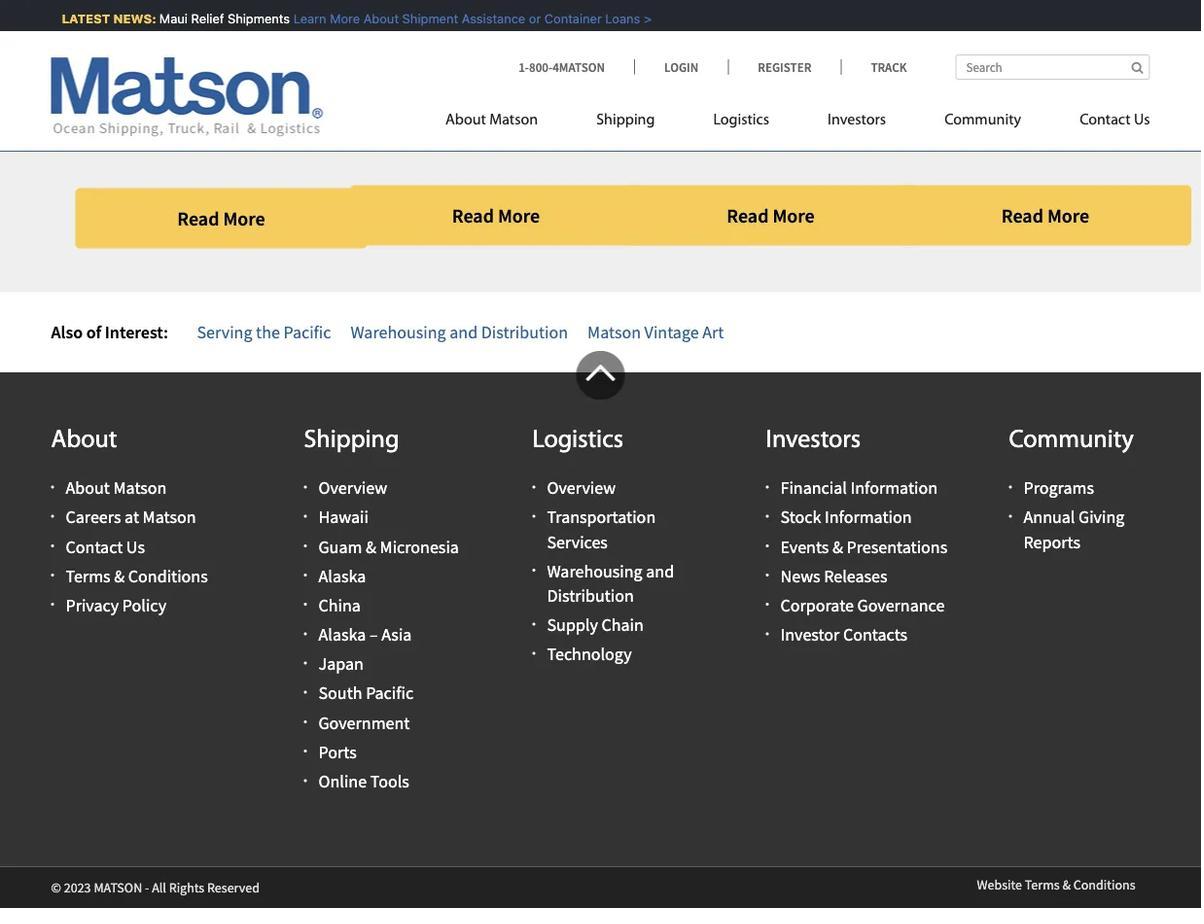 Task type: vqa. For each thing, say whether or not it's contained in the screenshot.
the bottom "Conditions"
yes



Task type: locate. For each thing, give the bounding box(es) containing it.
tools
[[370, 771, 409, 793]]

contact us link down careers
[[66, 536, 145, 558]]

technology link
[[547, 644, 632, 665]]

1 vertical spatial contact
[[66, 536, 123, 558]]

through
[[942, 59, 1001, 81]]

2 overview from the left
[[547, 477, 616, 499]]

china link
[[319, 594, 361, 616]]

to
[[717, 3, 732, 25]]

opportunities
[[457, 31, 557, 53]]

about
[[358, 11, 394, 26], [446, 112, 486, 128], [51, 429, 117, 454], [66, 477, 110, 499]]

us up terms & conditions link
[[126, 536, 145, 558]]

0 horizontal spatial about matson link
[[66, 477, 167, 499]]

investors up financial
[[766, 429, 861, 454]]

© 2023 matson ‐ all rights reserved
[[51, 879, 260, 896]]

shipments
[[222, 11, 285, 26]]

0 horizontal spatial contact us link
[[66, 536, 145, 558]]

overview link for logistics
[[547, 477, 616, 499]]

1 vertical spatial community
[[1009, 429, 1134, 454]]

0 horizontal spatial warehousing
[[351, 321, 446, 343]]

logistics
[[713, 112, 769, 128], [533, 429, 624, 454]]

logistics down the register link
[[713, 112, 769, 128]]

and inside providing updates on our progress and achievements through our annual sustainability reporting
[[979, 31, 1007, 53]]

0 horizontal spatial overview
[[319, 477, 387, 499]]

0 horizontal spatial conditions
[[128, 565, 208, 587]]

1 vertical spatial shipping
[[304, 429, 399, 454]]

pacific right the the
[[284, 321, 331, 343]]

conditions
[[128, 565, 208, 587], [1074, 876, 1136, 893]]

alaska down the guam
[[319, 565, 366, 587]]

0 vertical spatial about matson link
[[446, 103, 567, 143]]

corporate governance link
[[781, 594, 945, 616]]

about matson link down 1-
[[446, 103, 567, 143]]

1-
[[519, 59, 529, 75]]

0 horizontal spatial contact
[[66, 536, 123, 558]]

us inside about matson careers at matson contact us terms & conditions privacy policy
[[126, 536, 145, 558]]

1 horizontal spatial logistics
[[713, 112, 769, 128]]

read more link for reducing our climate impact and safeguarding our oceans
[[75, 188, 367, 248]]

None search field
[[956, 54, 1150, 80]]

0 vertical spatial contact
[[1080, 112, 1131, 128]]

1 vertical spatial alaska
[[319, 624, 366, 646]]

terms & conditions link
[[66, 565, 208, 587]]

1 overview from the left
[[319, 477, 387, 499]]

careers at matson link
[[66, 506, 196, 528]]

read more for supporting people's livelihoods, opportunities and wellbeing
[[452, 203, 540, 228]]

2 overview link from the left
[[547, 477, 616, 499]]

read more for providing updates on our progress and achievements through our annual sustainability reporting
[[1002, 203, 1090, 228]]

investor contacts link
[[781, 624, 908, 646]]

community link
[[915, 103, 1051, 143]]

our left annual
[[1004, 59, 1029, 81]]

contact down reporting
[[1080, 112, 1131, 128]]

overview inside overview hawaii guam & micronesia alaska china alaska – asia japan south pacific government ports online tools
[[319, 477, 387, 499]]

read more
[[452, 203, 540, 228], [727, 203, 815, 228], [1002, 203, 1090, 228], [177, 206, 265, 230]]

1 horizontal spatial shipping
[[596, 112, 655, 128]]

on
[[1057, 3, 1076, 25]]

Search search field
[[956, 54, 1150, 80]]

supporting people's livelihoods, opportunities and wellbeing
[[369, 3, 557, 81]]

0 vertical spatial terms
[[66, 565, 111, 587]]

4matson
[[553, 59, 605, 75]]

overview link
[[319, 477, 387, 499], [547, 477, 616, 499]]

investors down track link on the top right
[[828, 112, 886, 128]]

0 vertical spatial us
[[1134, 112, 1150, 128]]

read more for working to uphold high ethical standards
[[727, 203, 815, 228]]

1 horizontal spatial overview
[[547, 477, 616, 499]]

1 vertical spatial about matson link
[[66, 477, 167, 499]]

reports
[[1024, 531, 1081, 553]]

matson down 1-
[[490, 112, 538, 128]]

livelihoods,
[[369, 31, 454, 53]]

shipping
[[596, 112, 655, 128], [304, 429, 399, 454]]

shipping up hawaii link
[[304, 429, 399, 454]]

at
[[125, 506, 139, 528]]

0 vertical spatial pacific
[[284, 321, 331, 343]]

loans
[[600, 11, 635, 26]]

pacific up government
[[366, 683, 414, 704]]

transportation services link
[[547, 506, 656, 553]]

1 horizontal spatial warehousing
[[547, 560, 643, 582]]

1 vertical spatial distribution
[[547, 585, 634, 607]]

0 vertical spatial information
[[851, 477, 938, 499]]

0 vertical spatial warehousing
[[351, 321, 446, 343]]

1 vertical spatial investors
[[766, 429, 861, 454]]

1 horizontal spatial conditions
[[1074, 876, 1136, 893]]

about matson link up the careers at matson link
[[66, 477, 167, 499]]

high
[[791, 3, 824, 25]]

& up news releases "link"
[[833, 536, 843, 558]]

read more for reducing our climate impact and safeguarding our oceans
[[177, 206, 265, 230]]

0 vertical spatial community
[[945, 112, 1022, 128]]

overview up transportation
[[547, 477, 616, 499]]

shipping down 4matson
[[596, 112, 655, 128]]

our right on
[[1080, 3, 1105, 25]]

shipment
[[397, 11, 453, 26]]

privacy policy link
[[66, 594, 166, 616]]

chain
[[602, 614, 644, 636]]

contact down careers
[[66, 536, 123, 558]]

community down sustainability
[[945, 112, 1022, 128]]

sustainability
[[928, 88, 1026, 109]]

logistics link
[[684, 103, 799, 143]]

1 horizontal spatial contact
[[1080, 112, 1131, 128]]

us down search image
[[1134, 112, 1150, 128]]

serving
[[197, 321, 252, 343]]

read for standards
[[727, 203, 769, 228]]

supply
[[547, 614, 598, 636]]

1 vertical spatial warehousing
[[547, 560, 643, 582]]

releases
[[824, 565, 888, 587]]

backtop image
[[576, 351, 625, 400]]

technology
[[547, 644, 632, 665]]

alaska link
[[319, 565, 366, 587]]

supply chain link
[[547, 614, 644, 636]]

2023 matson
[[64, 879, 142, 896]]

about matson careers at matson contact us terms & conditions privacy policy
[[66, 477, 208, 616]]

0 horizontal spatial overview link
[[319, 477, 387, 499]]

1 horizontal spatial pacific
[[366, 683, 414, 704]]

information up stock information link
[[851, 477, 938, 499]]

financial
[[781, 477, 847, 499]]

read for wellbeing
[[452, 203, 494, 228]]

and inside supporting people's livelihoods, opportunities and wellbeing
[[412, 59, 440, 81]]

terms right website
[[1025, 876, 1060, 893]]

community up programs
[[1009, 429, 1134, 454]]

terms
[[66, 565, 111, 587], [1025, 876, 1060, 893]]

working
[[653, 3, 713, 25]]

0 vertical spatial logistics
[[713, 112, 769, 128]]

matson
[[490, 112, 538, 128], [588, 321, 641, 343], [113, 477, 167, 499], [143, 506, 196, 528]]

governance
[[857, 594, 945, 616]]

0 vertical spatial conditions
[[128, 565, 208, 587]]

track link
[[841, 59, 907, 75]]

1 vertical spatial pacific
[[366, 683, 414, 704]]

logistics down backtop image
[[533, 429, 624, 454]]

government
[[319, 712, 410, 734]]

ports
[[319, 741, 357, 763]]

or
[[524, 11, 536, 26]]

logistics inside logistics link
[[713, 112, 769, 128]]

news releases link
[[781, 565, 888, 587]]

1 horizontal spatial overview link
[[547, 477, 616, 499]]

annual giving reports link
[[1024, 506, 1125, 553]]

0 horizontal spatial shipping
[[304, 429, 399, 454]]

distribution inside overview transportation services warehousing and distribution supply chain technology
[[547, 585, 634, 607]]

contact us link down search image
[[1051, 103, 1150, 143]]

micronesia
[[380, 536, 459, 558]]

community
[[945, 112, 1022, 128], [1009, 429, 1134, 454]]

news:
[[108, 11, 151, 26]]

and for overview transportation services warehousing and distribution supply chain technology
[[646, 560, 674, 582]]

climate
[[212, 6, 266, 28]]

matson up the at
[[113, 477, 167, 499]]

overview inside overview transportation services warehousing and distribution supply chain technology
[[547, 477, 616, 499]]

0 horizontal spatial pacific
[[284, 321, 331, 343]]

providing
[[921, 3, 991, 25]]

1 overview link from the left
[[319, 477, 387, 499]]

and inside reducing our climate impact and safeguarding our oceans
[[152, 34, 180, 56]]

footer
[[0, 351, 1201, 908]]

terms up privacy
[[66, 565, 111, 587]]

overview link up the hawaii
[[319, 477, 387, 499]]

about for about matson
[[446, 112, 486, 128]]

about inside top menu navigation
[[446, 112, 486, 128]]

0 horizontal spatial logistics
[[533, 429, 624, 454]]

1 horizontal spatial about matson link
[[446, 103, 567, 143]]

serving the pacific link
[[197, 321, 331, 343]]

latest
[[57, 11, 105, 26]]

more for providing updates on our progress and achievements through our annual sustainability reporting
[[1048, 203, 1090, 228]]

about inside about matson careers at matson contact us terms & conditions privacy policy
[[66, 477, 110, 499]]

hawaii link
[[319, 506, 369, 528]]

0 vertical spatial shipping
[[596, 112, 655, 128]]

login
[[664, 59, 699, 75]]

1 horizontal spatial us
[[1134, 112, 1150, 128]]

alaska up japan link
[[319, 624, 366, 646]]

1-800-4matson link
[[519, 59, 634, 75]]

reserved
[[207, 879, 260, 896]]

&
[[366, 536, 376, 558], [833, 536, 843, 558], [114, 565, 125, 587], [1063, 876, 1071, 893]]

0 horizontal spatial terms
[[66, 565, 111, 587]]

annual
[[1033, 59, 1084, 81]]

matson vintage art link
[[588, 321, 724, 343]]

overview link up transportation
[[547, 477, 616, 499]]

achievements
[[1011, 31, 1113, 53]]

contact inside about matson careers at matson contact us terms & conditions privacy policy
[[66, 536, 123, 558]]

presentations
[[847, 536, 948, 558]]

guam & micronesia link
[[319, 536, 459, 558]]

1 vertical spatial us
[[126, 536, 145, 558]]

0 vertical spatial investors
[[828, 112, 886, 128]]

contact inside top menu navigation
[[1080, 112, 1131, 128]]

policy
[[122, 594, 166, 616]]

overview for transportation
[[547, 477, 616, 499]]

read more link
[[350, 185, 642, 246], [625, 185, 917, 246], [900, 185, 1192, 246], [75, 188, 367, 248]]

& up privacy policy link
[[114, 565, 125, 587]]

0 vertical spatial warehousing and distribution link
[[351, 321, 568, 343]]

1 horizontal spatial contact us link
[[1051, 103, 1150, 143]]

0 vertical spatial alaska
[[319, 565, 366, 587]]

events & presentations link
[[781, 536, 948, 558]]

shipping inside top menu navigation
[[596, 112, 655, 128]]

& right the guam
[[366, 536, 376, 558]]

1 vertical spatial contact us link
[[66, 536, 145, 558]]

login link
[[634, 59, 728, 75]]

& inside about matson careers at matson contact us terms & conditions privacy policy
[[114, 565, 125, 587]]

1 horizontal spatial terms
[[1025, 876, 1060, 893]]

information up events & presentations link
[[825, 506, 912, 528]]

and inside overview transportation services warehousing and distribution supply chain technology
[[646, 560, 674, 582]]

warehousing inside overview transportation services warehousing and distribution supply chain technology
[[547, 560, 643, 582]]

progress
[[913, 31, 976, 53]]

overview up the hawaii
[[319, 477, 387, 499]]

>
[[639, 11, 647, 26]]

0 horizontal spatial us
[[126, 536, 145, 558]]

0 vertical spatial distribution
[[481, 321, 568, 343]]

information
[[851, 477, 938, 499], [825, 506, 912, 528]]



Task type: describe. For each thing, give the bounding box(es) containing it.
about matson
[[446, 112, 538, 128]]

giving
[[1079, 506, 1125, 528]]

800-
[[529, 59, 553, 75]]

standards
[[728, 31, 801, 53]]

and for reducing our climate impact and safeguarding our oceans
[[152, 34, 180, 56]]

online tools link
[[319, 771, 409, 793]]

0 vertical spatial contact us link
[[1051, 103, 1150, 143]]

more for reducing our climate impact and safeguarding our oceans
[[223, 206, 265, 230]]

–
[[370, 624, 378, 646]]

container
[[539, 11, 597, 26]]

all
[[152, 879, 166, 896]]

about matson link for the careers at matson link
[[66, 477, 167, 499]]

us inside top menu navigation
[[1134, 112, 1150, 128]]

shipping link
[[567, 103, 684, 143]]

overview link for shipping
[[319, 477, 387, 499]]

supporting
[[390, 3, 472, 25]]

1 vertical spatial logistics
[[533, 429, 624, 454]]

1 vertical spatial information
[[825, 506, 912, 528]]

financial information link
[[781, 477, 938, 499]]

matson inside top menu navigation
[[490, 112, 538, 128]]

online
[[319, 771, 367, 793]]

alaska – asia link
[[319, 624, 412, 646]]

news
[[781, 565, 821, 587]]

and for supporting people's livelihoods, opportunities and wellbeing
[[412, 59, 440, 81]]

reducing our climate impact and safeguarding our oceans
[[98, 6, 279, 84]]

website terms & conditions link
[[977, 876, 1136, 893]]

also
[[51, 321, 83, 343]]

investors link
[[799, 103, 915, 143]]

transportation
[[547, 506, 656, 528]]

latest news: maui relief shipments learn more about shipment assistance or container loans >
[[57, 11, 647, 26]]

blue matson logo with ocean, shipping, truck, rail and logistics written beneath it. image
[[51, 57, 323, 137]]

conditions inside about matson careers at matson contact us terms & conditions privacy policy
[[128, 565, 208, 587]]

about matson link for shipping link on the top
[[446, 103, 567, 143]]

matson up backtop image
[[588, 321, 641, 343]]

read for safeguarding
[[177, 206, 219, 230]]

updates
[[994, 3, 1054, 25]]

more for working to uphold high ethical standards
[[773, 203, 815, 228]]

assistance
[[457, 11, 520, 26]]

japan
[[319, 653, 364, 675]]

ethical
[[675, 31, 725, 53]]

the
[[256, 321, 280, 343]]

read more link for working to uphold high ethical standards
[[625, 185, 917, 246]]

relief
[[186, 11, 219, 26]]

programs annual giving reports
[[1024, 477, 1125, 553]]

our left oceans
[[149, 62, 174, 84]]

website terms & conditions
[[977, 876, 1136, 893]]

1 vertical spatial warehousing and distribution link
[[547, 560, 674, 607]]

search image
[[1132, 61, 1143, 73]]

hawaii
[[319, 506, 369, 528]]

read more link for providing updates on our progress and achievements through our annual sustainability reporting
[[900, 185, 1192, 246]]

about for about matson careers at matson contact us terms & conditions privacy policy
[[66, 477, 110, 499]]

1 vertical spatial terms
[[1025, 876, 1060, 893]]

learn
[[288, 11, 321, 26]]

contacts
[[843, 624, 908, 646]]

government link
[[319, 712, 410, 734]]

impact
[[98, 34, 149, 56]]

working to uphold high ethical standards
[[653, 3, 824, 53]]

annual
[[1024, 506, 1075, 528]]

about for about
[[51, 429, 117, 454]]

matson vintage art
[[588, 321, 724, 343]]

vintage
[[645, 321, 699, 343]]

1 alaska from the top
[[319, 565, 366, 587]]

our right maui
[[183, 6, 208, 28]]

footer containing about
[[0, 351, 1201, 908]]

services
[[547, 531, 608, 553]]

top menu navigation
[[446, 103, 1150, 143]]

1-800-4matson
[[519, 59, 605, 75]]

overview hawaii guam & micronesia alaska china alaska – asia japan south pacific government ports online tools
[[319, 477, 459, 793]]

community inside top menu navigation
[[945, 112, 1022, 128]]

south
[[319, 683, 362, 704]]

people's
[[476, 3, 537, 25]]

investors inside top menu navigation
[[828, 112, 886, 128]]

& right website
[[1063, 876, 1071, 893]]

interest:
[[105, 321, 168, 343]]

japan link
[[319, 653, 364, 675]]

wellbeing
[[443, 59, 515, 81]]

& inside financial information stock information events & presentations news releases corporate governance investor contacts
[[833, 536, 843, 558]]

website
[[977, 876, 1022, 893]]

‐
[[145, 879, 149, 896]]

1 vertical spatial conditions
[[1074, 876, 1136, 893]]

read for and
[[1002, 203, 1044, 228]]

more for supporting people's livelihoods, opportunities and wellbeing
[[498, 203, 540, 228]]

maui
[[154, 11, 182, 26]]

china
[[319, 594, 361, 616]]

overview for hawaii
[[319, 477, 387, 499]]

2 alaska from the top
[[319, 624, 366, 646]]

pacific inside overview hawaii guam & micronesia alaska china alaska – asia japan south pacific government ports online tools
[[366, 683, 414, 704]]

investor
[[781, 624, 840, 646]]

events
[[781, 536, 829, 558]]

oceans
[[177, 62, 228, 84]]

& inside overview hawaii guam & micronesia alaska china alaska – asia japan south pacific government ports online tools
[[366, 536, 376, 558]]

asia
[[381, 624, 412, 646]]

terms inside about matson careers at matson contact us terms & conditions privacy policy
[[66, 565, 111, 587]]

programs
[[1024, 477, 1094, 499]]

reporting
[[1029, 88, 1098, 109]]

read more link for supporting people's livelihoods, opportunities and wellbeing
[[350, 185, 642, 246]]

programs link
[[1024, 477, 1094, 499]]

matson right the at
[[143, 506, 196, 528]]

track
[[871, 59, 907, 75]]

also of interest:
[[51, 321, 168, 343]]

financial information stock information events & presentations news releases corporate governance investor contacts
[[781, 477, 948, 646]]

providing updates on our progress and achievements through our annual sustainability reporting
[[913, 3, 1113, 109]]

stock
[[781, 506, 821, 528]]



